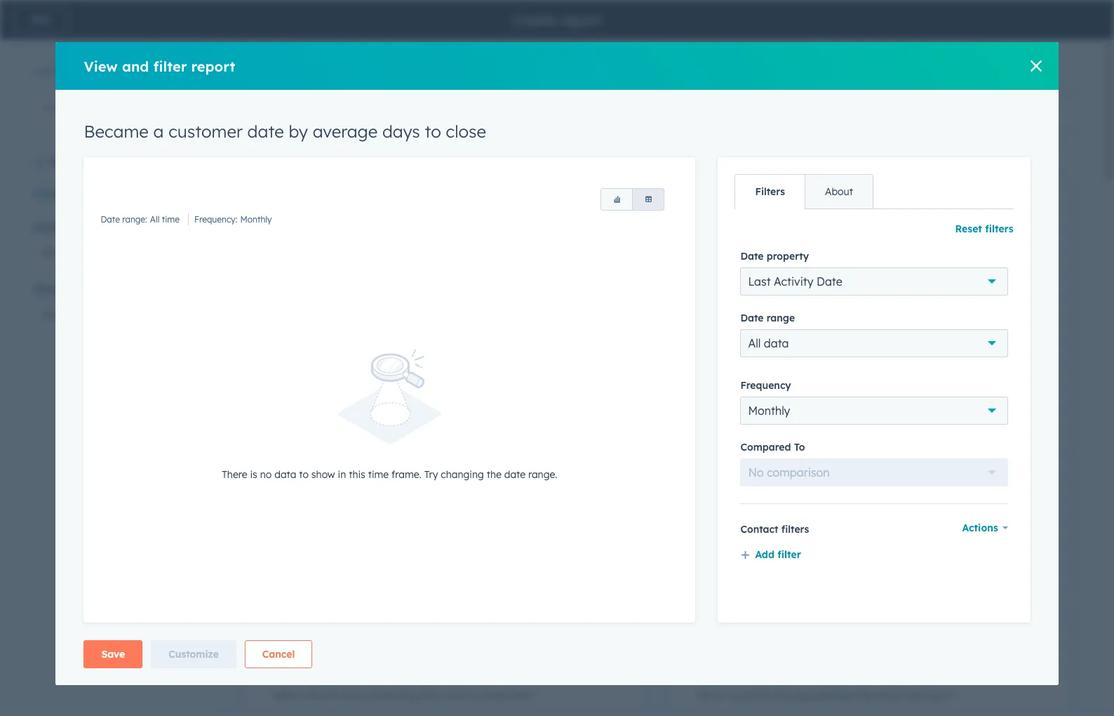 Task type: vqa. For each thing, say whether or not it's contained in the screenshot.


Task type: locate. For each thing, give the bounding box(es) containing it.
0 vertical spatial date range: all time
[[101, 214, 180, 225]]

1 horizontal spatial date range: all time
[[697, 340, 776, 350]]

(3) filters selected button for visualization
[[34, 300, 209, 329]]

average inside became a customer date by average days to close dialog
[[313, 121, 378, 142]]

did
[[913, 257, 930, 271]]

days inside became a customer date by average days to close
[[535, 209, 569, 227]]

1 horizontal spatial 14
[[68, 65, 78, 77]]

1 vertical spatial a
[[332, 209, 341, 227]]

tab list
[[735, 174, 874, 209]]

create report
[[513, 11, 602, 28]]

year?
[[719, 274, 748, 288]]

breakdown inside company first conversions by day with conversion name breakdown
[[396, 658, 475, 675]]

report inside 'option'
[[347, 107, 380, 121]]

1 vertical spatial range.
[[866, 526, 900, 541]]

from down new custom report
[[349, 149, 383, 166]]

days inside dialog
[[383, 121, 420, 142]]

reset
[[956, 223, 983, 235]]

are inside 'which sources are generating the most revenue?' checkbox
[[776, 688, 793, 702]]

1 horizontal spatial this
[[697, 274, 716, 288]]

this
[[697, 274, 716, 288], [349, 468, 366, 481], [855, 510, 873, 524]]

a down view and filter report
[[153, 121, 164, 142]]

report
[[561, 11, 602, 28], [191, 57, 235, 75], [347, 107, 380, 121]]

2 vertical spatial report
[[347, 107, 380, 121]]

create inside page section element
[[513, 11, 557, 28]]

(3) for data sources
[[41, 246, 55, 260]]

monthly inside popup button
[[749, 403, 791, 417]]

in
[[338, 468, 346, 481], [842, 510, 851, 524]]

2 horizontal spatial this
[[855, 510, 873, 524]]

14
[[42, 65, 53, 77], [68, 65, 78, 77]]

1 horizontal spatial changing
[[960, 510, 1009, 524]]

2 (3) filters selected from the top
[[41, 307, 135, 322]]

and
[[122, 57, 149, 75], [986, 209, 1013, 227], [801, 257, 821, 271]]

none checkbox containing company first conversions by day with conversion name breakdown
[[243, 611, 645, 716]]

(3) for visualization
[[41, 307, 55, 322]]

reports for scratch
[[294, 62, 345, 80]]

frequency: inside became a customer date by average days to close dialog
[[194, 214, 238, 225]]

0 horizontal spatial with
[[516, 640, 546, 658]]

no inside the there is no data to show in this time frame. try changing the date range.
[[753, 510, 766, 524]]

close inside dialog
[[446, 121, 486, 142]]

1 vertical spatial (3)
[[41, 307, 55, 322]]

create for create reports from scratch
[[243, 62, 289, 80]]

became a customer date by average days to close inside dialog
[[84, 121, 486, 142]]

all
[[150, 214, 160, 225], [749, 336, 761, 350], [746, 340, 756, 350]]

0 vertical spatial in
[[338, 468, 346, 481]]

1 (3) filters selected from the top
[[41, 246, 135, 260]]

became a customer date by average days to close dialog
[[56, 42, 1059, 685]]

1 vertical spatial this
[[349, 468, 366, 481]]

0 horizontal spatial frame.
[[392, 468, 422, 481]]

0 horizontal spatial no
[[260, 468, 272, 481]]

there inside became a customer date by average days to close dialog
[[222, 468, 248, 481]]

is
[[250, 468, 258, 481], [742, 510, 750, 524]]

0 vertical spatial changing
[[441, 468, 484, 481]]

1 horizontal spatial which
[[697, 688, 729, 702]]

0 vertical spatial create
[[513, 11, 557, 28]]

new
[[278, 107, 302, 121]]

revenue up last
[[756, 257, 798, 271]]

0 horizontal spatial frequency:
[[194, 214, 238, 225]]

1 which from the left
[[272, 688, 304, 702]]

with right the day
[[516, 640, 546, 658]]

0 vertical spatial this
[[697, 274, 716, 288]]

which inside checkbox
[[697, 688, 729, 702]]

14 left of
[[42, 65, 53, 77]]

all data
[[749, 336, 789, 350]]

0 horizontal spatial a
[[153, 121, 164, 142]]

from left scratch
[[349, 62, 383, 80]]

time
[[162, 214, 180, 225], [758, 340, 776, 350], [368, 468, 389, 481], [877, 510, 900, 524]]

0 vertical spatial close
[[446, 121, 486, 142]]

with
[[879, 209, 909, 227], [516, 640, 546, 658]]

1 vertical spatial reports
[[294, 149, 345, 166]]

0 vertical spatial show
[[312, 468, 335, 481]]

0 horizontal spatial date range: all time
[[101, 214, 180, 225]]

group inside became a customer date by average days to close dialog
[[601, 188, 665, 211]]

0 vertical spatial (3)
[[41, 246, 55, 260]]

actions button
[[963, 518, 1008, 537]]

cancel button
[[245, 640, 313, 668]]

reports
[[294, 62, 345, 80], [294, 149, 345, 166]]

0 horizontal spatial became
[[84, 121, 149, 142]]

the inside checkbox
[[857, 688, 874, 702]]

1 vertical spatial create
[[243, 62, 289, 80]]

close inside became a customer date by average days to close
[[272, 227, 307, 244]]

last
[[749, 274, 771, 288]]

create for create reports from templates
[[243, 149, 289, 166]]

1 (3) filters selected button from the top
[[34, 239, 209, 267]]

0 horizontal spatial most
[[441, 688, 468, 702]]

and inside how much revenue and how many deals did i close each month this year?
[[801, 257, 821, 271]]

None checkbox
[[243, 180, 645, 589], [668, 180, 1071, 589], [243, 180, 645, 589], [668, 180, 1071, 589]]

(3) filters selected
[[41, 246, 135, 260], [41, 307, 135, 322]]

selected down data sources at the left top of the page
[[91, 246, 135, 260]]

1 vertical spatial average
[[473, 209, 531, 227]]

filters
[[63, 187, 91, 200], [986, 223, 1014, 235], [59, 246, 88, 260], [59, 307, 88, 322], [782, 523, 810, 535]]

2 vertical spatial close
[[941, 257, 968, 271]]

show inside became a customer date by average days to close dialog
[[312, 468, 335, 481]]

month right each
[[1000, 257, 1034, 271]]

0 vertical spatial and
[[122, 57, 149, 75]]

1 from from the top
[[349, 62, 383, 80]]

try
[[424, 468, 438, 481], [941, 510, 957, 524]]

company first conversions by day with conversion name breakdown
[[272, 640, 546, 675]]

date
[[101, 214, 120, 225], [741, 250, 764, 262], [817, 274, 843, 288], [741, 311, 764, 324], [697, 340, 716, 350]]

by inside became a customer date by average days to close
[[452, 209, 469, 227]]

0 horizontal spatial range:
[[122, 214, 147, 225]]

1 vertical spatial filter
[[778, 548, 802, 561]]

day
[[485, 640, 512, 658]]

0 vertical spatial monthly
[[240, 214, 272, 225]]

about link
[[805, 175, 873, 208]]

0 horizontal spatial there
[[222, 468, 248, 481]]

filters down visualization
[[59, 307, 88, 322]]

(3) filters selected for data sources
[[41, 246, 135, 260]]

are left generating
[[776, 688, 793, 702]]

converting
[[361, 688, 418, 702]]

save button
[[84, 640, 143, 668]]

2 vertical spatial create
[[243, 149, 289, 166]]

to inside became a customer date by average days to close
[[573, 209, 587, 227]]

show
[[312, 468, 335, 481], [812, 510, 839, 524]]

1 horizontal spatial customer
[[346, 209, 411, 227]]

1 vertical spatial there is no data to show in this time frame. try changing the date range.
[[709, 510, 1029, 541]]

0 vertical spatial report
[[561, 11, 602, 28]]

0 vertical spatial from
[[349, 62, 383, 80]]

generating
[[796, 688, 854, 702]]

date inside popup button
[[817, 274, 843, 288]]

create reports from templates
[[243, 149, 457, 166]]

which
[[272, 688, 304, 702], [697, 688, 729, 702]]

revenue down filters link at right top
[[748, 209, 804, 227]]

are
[[341, 688, 358, 702], [776, 688, 793, 702]]

0 vertical spatial range.
[[529, 468, 558, 481]]

are for generating
[[776, 688, 793, 702]]

0 horizontal spatial close
[[272, 227, 307, 244]]

closed revenue by month with deal total and closed revenue breakdown
[[697, 209, 1013, 244]]

2 from from the top
[[349, 149, 383, 166]]

filters link
[[736, 175, 805, 208]]

0 vertical spatial a
[[153, 121, 164, 142]]

0 vertical spatial reports
[[294, 62, 345, 80]]

i
[[933, 257, 938, 271]]

1 horizontal spatial filter
[[778, 548, 802, 561]]

date range: all time inside became a customer date by average days to close dialog
[[101, 214, 180, 225]]

which for which forms are converting the most companies?
[[272, 688, 304, 702]]

and inside became a customer date by average days to close dialog
[[122, 57, 149, 75]]

range:
[[122, 214, 147, 225], [718, 340, 743, 350]]

(3) filters selected button down data sources at the left top of the page
[[34, 239, 209, 267]]

reports up custom
[[294, 62, 345, 80]]

by
[[289, 121, 308, 142], [452, 209, 469, 227], [808, 209, 825, 227], [464, 640, 481, 658]]

to
[[425, 121, 441, 142], [573, 209, 587, 227], [299, 468, 309, 481], [798, 510, 809, 524]]

1 horizontal spatial breakdown
[[806, 227, 885, 244]]

2 (3) from the top
[[41, 307, 55, 322]]

create for create report
[[513, 11, 557, 28]]

most inside checkbox
[[877, 688, 904, 702]]

0 horizontal spatial monthly
[[240, 214, 272, 225]]

0 vertical spatial (3) filters selected button
[[34, 239, 209, 267]]

changing inside became a customer date by average days to close dialog
[[441, 468, 484, 481]]

1 vertical spatial month
[[1000, 257, 1034, 271]]

(3) filters selected down data sources at the left top of the page
[[41, 246, 135, 260]]

add filter
[[756, 548, 802, 561]]

are right forms
[[341, 688, 358, 702]]

(3) down the 'data'
[[41, 246, 55, 260]]

group
[[601, 188, 665, 211]]

this inside how much revenue and how many deals did i close each month this year?
[[697, 274, 716, 288]]

(3) filters selected button down visualization
[[34, 300, 209, 329]]

0 horizontal spatial which
[[272, 688, 304, 702]]

1 vertical spatial selected
[[91, 307, 135, 322]]

0 vertical spatial customer
[[169, 121, 243, 142]]

data inside the there is no data to show in this time frame. try changing the date range.
[[769, 510, 795, 524]]

None checkbox
[[243, 611, 645, 716]]

1 selected from the top
[[91, 246, 135, 260]]

0 vertical spatial breakdown
[[806, 227, 885, 244]]

filter up search "search box"
[[153, 57, 187, 75]]

filters right clear
[[63, 187, 91, 200]]

property
[[767, 250, 809, 262]]

1 horizontal spatial try
[[941, 510, 957, 524]]

0 vertical spatial there
[[222, 468, 248, 481]]

0 vertical spatial filter
[[153, 57, 187, 75]]

0 vertical spatial average
[[313, 121, 378, 142]]

0 vertical spatial there is no data to show in this time frame. try changing the date range.
[[222, 468, 558, 481]]

there
[[222, 468, 248, 481], [709, 510, 739, 524]]

1 vertical spatial (3) filters selected button
[[34, 300, 209, 329]]

2 horizontal spatial report
[[561, 11, 602, 28]]

no inside became a customer date by average days to close dialog
[[260, 468, 272, 481]]

range: inside became a customer date by average days to close dialog
[[122, 214, 147, 225]]

1 vertical spatial and
[[986, 209, 1013, 227]]

companies?
[[471, 688, 534, 702]]

1 reports from the top
[[294, 62, 345, 80]]

0 vertical spatial try
[[424, 468, 438, 481]]

reports down custom
[[294, 149, 345, 166]]

with left the deal
[[879, 209, 909, 227]]

many
[[849, 257, 879, 271]]

1 horizontal spatial there
[[709, 510, 739, 524]]

filter
[[49, 156, 75, 168]]

2 selected from the top
[[91, 307, 135, 322]]

range: down deals on the right top of page
[[718, 340, 743, 350]]

1 horizontal spatial most
[[877, 688, 904, 702]]

a down the create reports from templates
[[332, 209, 341, 227]]

1 horizontal spatial close
[[446, 121, 486, 142]]

breakdown
[[806, 227, 885, 244], [396, 658, 475, 675]]

1 horizontal spatial with
[[879, 209, 909, 227]]

breakdown up the how
[[806, 227, 885, 244]]

month down about
[[830, 209, 875, 227]]

2 vertical spatial and
[[801, 257, 821, 271]]

and inside closed revenue by month with deal total and closed revenue breakdown
[[986, 209, 1013, 227]]

deals
[[882, 257, 910, 271]]

0 horizontal spatial show
[[312, 468, 335, 481]]

in inside became a customer date by average days to close dialog
[[338, 468, 346, 481]]

0 horizontal spatial there is no data to show in this time frame. try changing the date range.
[[222, 468, 558, 481]]

0 horizontal spatial this
[[349, 468, 366, 481]]

revenue
[[748, 209, 804, 227], [746, 227, 802, 244], [756, 257, 798, 271]]

date
[[248, 121, 284, 142], [415, 209, 447, 227], [505, 468, 526, 481], [839, 526, 863, 541]]

2 are from the left
[[776, 688, 793, 702]]

1 vertical spatial there
[[709, 510, 739, 524]]

1 vertical spatial from
[[349, 149, 383, 166]]

no
[[260, 468, 272, 481], [753, 510, 766, 524]]

14 right of
[[68, 65, 78, 77]]

days
[[383, 121, 420, 142], [535, 209, 569, 227]]

1 vertical spatial try
[[941, 510, 957, 524]]

1 (3) from the top
[[41, 246, 55, 260]]

0 horizontal spatial frequency: monthly
[[194, 214, 272, 225]]

1 vertical spatial date range: all time
[[697, 340, 776, 350]]

filter right add
[[778, 548, 802, 561]]

templates
[[387, 149, 457, 166], [78, 156, 127, 168]]

(3) filters selected button
[[34, 239, 209, 267], [34, 300, 209, 329]]

this inside became a customer date by average days to close dialog
[[349, 468, 366, 481]]

there is no data to show in this time frame. try changing the date range. inside became a customer date by average days to close dialog
[[222, 468, 558, 481]]

from
[[349, 62, 383, 80], [349, 149, 383, 166]]

1 most from the left
[[441, 688, 468, 702]]

2 reports from the top
[[294, 149, 345, 166]]

1 are from the left
[[341, 688, 358, 702]]

frequency: monthly
[[194, 214, 272, 225], [365, 340, 443, 350]]

reports for templates
[[294, 149, 345, 166]]

and right view
[[122, 57, 149, 75]]

of
[[55, 65, 65, 77]]

0 vertical spatial month
[[830, 209, 875, 227]]

and up last activity date
[[801, 257, 821, 271]]

view
[[84, 57, 118, 75]]

average
[[313, 121, 378, 142], [473, 209, 531, 227]]

1 vertical spatial sources
[[732, 688, 773, 702]]

2 horizontal spatial and
[[986, 209, 1013, 227]]

0 horizontal spatial try
[[424, 468, 438, 481]]

monthly
[[240, 214, 272, 225], [411, 340, 443, 350], [749, 403, 791, 417]]

tab list containing filters
[[735, 174, 874, 209]]

Search search field
[[34, 93, 209, 121]]

1 horizontal spatial in
[[842, 510, 851, 524]]

0 vertical spatial days
[[383, 121, 420, 142]]

revenue inside how much revenue and how many deals did i close each month this year?
[[756, 257, 798, 271]]

0 vertical spatial sources
[[60, 221, 97, 234]]

0 vertical spatial became a customer date by average days to close
[[84, 121, 486, 142]]

(3) filters selected down visualization
[[41, 307, 135, 322]]

changing
[[441, 468, 484, 481], [960, 510, 1009, 524]]

which forms are converting the most companies?
[[272, 688, 534, 702]]

how
[[824, 257, 846, 271]]

and right the reset on the top of page
[[986, 209, 1013, 227]]

a inside became a customer date by average days to close
[[332, 209, 341, 227]]

2 horizontal spatial monthly
[[749, 403, 791, 417]]

(3) down visualization
[[41, 307, 55, 322]]

1 horizontal spatial is
[[742, 510, 750, 524]]

selected
[[91, 246, 135, 260], [91, 307, 135, 322]]

most left revenue?
[[877, 688, 904, 702]]

0 horizontal spatial are
[[341, 688, 358, 702]]

date down the how
[[817, 274, 843, 288]]

close inside how much revenue and how many deals did i close each month this year?
[[941, 257, 968, 271]]

2 horizontal spatial frequency:
[[790, 340, 834, 350]]

None button
[[601, 188, 633, 211], [633, 188, 665, 211], [601, 188, 633, 211], [633, 188, 665, 211]]

try inside became a customer date by average days to close dialog
[[424, 468, 438, 481]]

range: right data sources at the left top of the page
[[122, 214, 147, 225]]

date range: all time
[[101, 214, 180, 225], [697, 340, 776, 350]]

2 (3) filters selected button from the top
[[34, 300, 209, 329]]

sources inside checkbox
[[732, 688, 773, 702]]

(3) filters selected for visualization
[[41, 307, 135, 322]]

month
[[830, 209, 875, 227], [1000, 257, 1034, 271]]

breakdown up which forms are converting the most companies?
[[396, 658, 475, 675]]

most left the companies?
[[441, 688, 468, 702]]

clear filters
[[34, 187, 91, 200]]

a inside dialog
[[153, 121, 164, 142]]

frame.
[[392, 468, 422, 481], [903, 510, 938, 524]]

1 vertical spatial in
[[842, 510, 851, 524]]

2 which from the left
[[697, 688, 729, 702]]

a
[[153, 121, 164, 142], [332, 209, 341, 227]]

2 most from the left
[[877, 688, 904, 702]]

actions
[[963, 521, 999, 534]]

1 horizontal spatial became
[[272, 209, 328, 227]]

most for companies?
[[441, 688, 468, 702]]

2 vertical spatial data
[[769, 510, 795, 524]]

became inside dialog
[[84, 121, 149, 142]]

0 vertical spatial selected
[[91, 246, 135, 260]]

by inside became a customer date by average days to close dialog
[[289, 121, 308, 142]]

0 vertical spatial is
[[250, 468, 258, 481]]

range. inside became a customer date by average days to close dialog
[[529, 468, 558, 481]]

filter templates
[[49, 156, 127, 168]]

view and filter report
[[84, 57, 235, 75]]

2 horizontal spatial close
[[941, 257, 968, 271]]

selected down visualization
[[91, 307, 135, 322]]

selected for visualization
[[91, 307, 135, 322]]



Task type: describe. For each thing, give the bounding box(es) containing it.
clear
[[34, 187, 60, 200]]

comparison
[[767, 465, 830, 479]]

clear filters button
[[34, 185, 91, 202]]

data
[[34, 221, 58, 234]]

show inside the there is no data to show in this time frame. try changing the date range.
[[812, 510, 839, 524]]

add filter button
[[741, 540, 1008, 573]]

closed
[[697, 227, 741, 244]]

by inside company first conversions by day with conversion name breakdown
[[464, 640, 481, 658]]

how much revenue and how many deals did i close each month this year?
[[697, 257, 1034, 288]]

exit link
[[14, 6, 68, 34]]

activity
[[774, 274, 814, 288]]

with inside closed revenue by month with deal total and closed revenue breakdown
[[879, 209, 909, 227]]

1 vertical spatial data
[[275, 468, 297, 481]]

scratch
[[387, 62, 438, 80]]

frame. inside became a customer date by average days to close dialog
[[392, 468, 422, 481]]

customize button
[[151, 640, 236, 668]]

breakdown inside closed revenue by month with deal total and closed revenue breakdown
[[806, 227, 885, 244]]

deals
[[706, 306, 729, 317]]

1-
[[34, 65, 42, 77]]

1 vertical spatial became a customer date by average days to close
[[272, 209, 587, 244]]

page section element
[[0, 0, 1115, 39]]

1 vertical spatial frame.
[[903, 510, 938, 524]]

tab list inside became a customer date by average days to close dialog
[[735, 174, 874, 209]]

date inside became a customer date by average days to close
[[415, 209, 447, 227]]

all inside popup button
[[749, 336, 761, 350]]

data sources
[[34, 221, 97, 234]]

name
[[353, 658, 392, 675]]

frequency
[[741, 379, 792, 391]]

customer inside became a customer date by average days to close dialog
[[169, 121, 243, 142]]

add
[[756, 548, 775, 561]]

date property
[[741, 250, 809, 262]]

average inside became a customer date by average days to close
[[473, 209, 531, 227]]

revenue
[[747, 306, 783, 317]]

New custom report checkbox
[[243, 91, 1071, 138]]

results
[[81, 65, 111, 77]]

exit
[[32, 13, 50, 26]]

by inside closed revenue by month with deal total and closed revenue breakdown
[[808, 209, 825, 227]]

with inside company first conversions by day with conversion name breakdown
[[516, 640, 546, 658]]

0 horizontal spatial filter
[[153, 57, 187, 75]]

the inside became a customer date by average days to close dialog
[[487, 468, 502, 481]]

date left range
[[741, 311, 764, 324]]

1-14 of 14 results
[[34, 65, 111, 77]]

try inside the there is no data to show in this time frame. try changing the date range.
[[941, 510, 957, 524]]

conversion
[[272, 658, 348, 675]]

are for converting
[[341, 688, 358, 702]]

date right data sources at the left top of the page
[[101, 214, 120, 225]]

save
[[101, 648, 125, 660]]

custom
[[305, 107, 344, 121]]

contact filters
[[741, 523, 810, 535]]

is inside became a customer date by average days to close dialog
[[250, 468, 258, 481]]

customize
[[169, 648, 219, 660]]

time inside the there is no data to show in this time frame. try changing the date range.
[[877, 510, 900, 524]]

month inside how much revenue and how many deals did i close each month this year?
[[1000, 257, 1034, 271]]

new custom report
[[278, 107, 380, 121]]

1 horizontal spatial templates
[[387, 149, 457, 166]]

to
[[794, 441, 805, 453]]

date range
[[741, 311, 795, 324]]

contact
[[741, 523, 779, 535]]

visualization
[[34, 283, 96, 296]]

how
[[697, 257, 720, 271]]

frequency: monthly inside became a customer date by average days to close dialog
[[194, 214, 272, 225]]

report inside page section element
[[561, 11, 602, 28]]

2 14 from the left
[[68, 65, 78, 77]]

date up last
[[741, 250, 764, 262]]

1 horizontal spatial frequency: monthly
[[365, 340, 443, 350]]

which sources are generating the most revenue?
[[697, 688, 954, 702]]

1 vertical spatial monthly
[[411, 340, 443, 350]]

no comparison button
[[741, 458, 1008, 486]]

much
[[724, 257, 753, 271]]

from for scratch
[[349, 62, 383, 80]]

first
[[343, 640, 372, 658]]

revenue up date property
[[746, 227, 802, 244]]

filters up add filter
[[782, 523, 810, 535]]

all data button
[[741, 329, 1008, 357]]

1 vertical spatial range:
[[718, 340, 743, 350]]

filters
[[756, 185, 786, 198]]

filter inside button
[[778, 548, 802, 561]]

compared
[[741, 441, 792, 453]]

create reports from scratch
[[243, 62, 438, 80]]

Which sources are generating the most revenue? checkbox
[[668, 611, 1071, 716]]

month inside closed revenue by month with deal total and closed revenue breakdown
[[830, 209, 875, 227]]

customer inside became a customer date by average days to close
[[346, 209, 411, 227]]

from for templates
[[349, 149, 383, 166]]

1 horizontal spatial frequency:
[[365, 340, 409, 350]]

became inside became a customer date by average days to close
[[272, 209, 328, 227]]

selected for data sources
[[91, 246, 135, 260]]

no comparison
[[749, 465, 830, 479]]

sources for data
[[60, 221, 97, 234]]

1 horizontal spatial there is no data to show in this time frame. try changing the date range.
[[709, 510, 1029, 541]]

data inside popup button
[[764, 336, 789, 350]]

date inside the there is no data to show in this time frame. try changing the date range.
[[839, 526, 863, 541]]

1 vertical spatial is
[[742, 510, 750, 524]]

total
[[948, 209, 981, 227]]

1 14 from the left
[[42, 65, 53, 77]]

which for which sources are generating the most revenue?
[[697, 688, 729, 702]]

to inside the there is no data to show in this time frame. try changing the date range.
[[798, 510, 809, 524]]

(3) filters selected button for data sources
[[34, 239, 209, 267]]

1 horizontal spatial range.
[[866, 526, 900, 541]]

filters right the reset on the top of page
[[986, 223, 1014, 235]]

reset filters
[[956, 223, 1014, 235]]

cancel
[[262, 648, 295, 660]]

filters down data sources at the left top of the page
[[59, 246, 88, 260]]

monthly button
[[741, 396, 1008, 424]]

in inside the there is no data to show in this time frame. try changing the date range.
[[842, 510, 851, 524]]

report inside became a customer date by average days to close dialog
[[191, 57, 235, 75]]

forms
[[307, 688, 338, 702]]

reset filters button
[[956, 220, 1014, 237]]

last activity date button
[[741, 267, 1008, 295]]

range
[[767, 311, 795, 324]]

most for revenue?
[[877, 688, 904, 702]]

0 horizontal spatial templates
[[78, 156, 127, 168]]

last activity date
[[749, 274, 843, 288]]

each
[[971, 257, 997, 271]]

closed
[[697, 209, 743, 227]]

compared to
[[741, 441, 805, 453]]

deal
[[914, 209, 944, 227]]

sources for which
[[732, 688, 773, 702]]

company
[[272, 640, 339, 658]]

no
[[749, 465, 764, 479]]

about
[[826, 185, 854, 198]]

conversions
[[376, 640, 459, 658]]

date down deals on the right top of page
[[697, 340, 716, 350]]

2 vertical spatial this
[[855, 510, 873, 524]]

revenue?
[[907, 688, 954, 702]]

close image
[[1031, 60, 1042, 72]]



